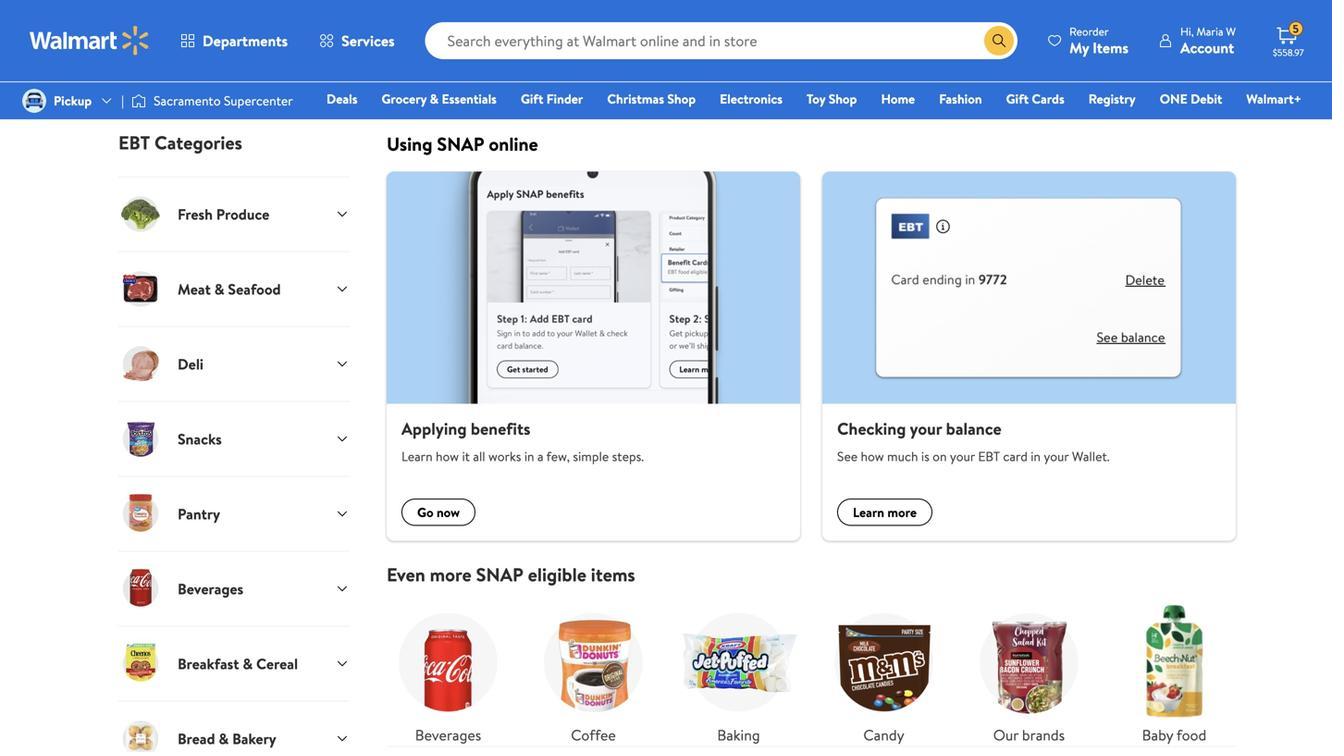 Task type: locate. For each thing, give the bounding box(es) containing it.
departments
[[203, 31, 288, 51]]

0 horizontal spatial breakfast & cereal
[[178, 654, 298, 674]]

2 how from the left
[[861, 447, 884, 465]]

deals
[[327, 90, 358, 108]]

is
[[921, 447, 930, 465]]

snacks for 'snacks' link
[[935, 64, 978, 85]]

 image left pickup
[[22, 89, 46, 113]]

0 vertical spatial bread
[[387, 64, 425, 85]]

0 horizontal spatial shop
[[667, 90, 696, 108]]

0 horizontal spatial gift
[[521, 90, 543, 108]]

bakery inside dropdown button
[[232, 729, 276, 749]]

baking
[[717, 725, 760, 745]]

breakfast inside 'breakfast & cereal' link
[[510, 64, 570, 85]]

1 horizontal spatial cereal
[[587, 64, 629, 85]]

2 horizontal spatial your
[[1044, 447, 1069, 465]]

list containing applying benefits
[[376, 172, 1247, 541]]

1 horizontal spatial beverages
[[415, 725, 481, 745]]

learn
[[402, 447, 433, 465], [853, 503, 885, 521]]

seafood
[[228, 279, 281, 299]]

breakfast for breakfast & cereal dropdown button
[[178, 654, 239, 674]]

1 in from the left
[[524, 447, 534, 465]]

gift finder
[[521, 90, 583, 108]]

foods
[[1155, 64, 1192, 85]]

|
[[121, 92, 124, 110]]

1 horizontal spatial ebt
[[978, 447, 1000, 465]]

applying benefits learn how it all works in a few, simple steps.
[[402, 417, 644, 465]]

1 vertical spatial list
[[376, 172, 1247, 541]]

snacks for snacks dropdown button
[[178, 429, 222, 449]]

learn down applying
[[402, 447, 433, 465]]

1 horizontal spatial in
[[1031, 447, 1041, 465]]

1 horizontal spatial shop
[[829, 90, 857, 108]]

snacks up pantry dropdown button
[[178, 429, 222, 449]]

my
[[1070, 37, 1089, 58]]

deli up sacramento
[[169, 64, 195, 85]]

bakery up deals link
[[327, 64, 370, 85]]

fashion link
[[931, 89, 990, 109]]

beverages inside list
[[415, 725, 481, 745]]

cereal inside dropdown button
[[256, 654, 298, 674]]

cereal up christmas
[[587, 64, 629, 85]]

1 horizontal spatial breakfast
[[510, 64, 570, 85]]

1 vertical spatial snacks
[[178, 429, 222, 449]]

breakfast
[[510, 64, 570, 85], [178, 654, 239, 674]]

0 horizontal spatial snacks
[[178, 429, 222, 449]]

1 horizontal spatial learn
[[853, 503, 885, 521]]

 image for sacramento supercenter
[[131, 92, 146, 110]]

items up electronics
[[768, 64, 803, 85]]

pickup
[[54, 92, 92, 110]]

& for meat & seafood dropdown button
[[214, 279, 224, 299]]

candy
[[864, 725, 904, 745]]

go now
[[417, 503, 460, 521]]

1 vertical spatial more
[[430, 561, 472, 587]]

breakfast up gift finder link
[[510, 64, 570, 85]]

1 vertical spatial deli
[[178, 354, 203, 374]]

in left a at bottom
[[524, 447, 534, 465]]

0 vertical spatial more
[[888, 503, 917, 521]]

hi, maria w account
[[1180, 24, 1236, 58]]

list containing beverages
[[376, 586, 1247, 746]]

& down breakfast & cereal dropdown button
[[219, 729, 229, 749]]

gift cards
[[1006, 90, 1065, 108]]

bread & bakery
[[178, 729, 276, 749]]

on
[[933, 447, 947, 465]]

2 in from the left
[[1031, 447, 1041, 465]]

frozen foods link
[[1065, 0, 1236, 86]]

your up is
[[910, 417, 942, 440]]

1 vertical spatial learn
[[853, 503, 885, 521]]

1 vertical spatial breakfast & cereal
[[178, 654, 298, 674]]

in right card at the right of the page
[[1031, 447, 1041, 465]]

see
[[837, 447, 858, 465]]

home
[[881, 90, 915, 108]]

0 horizontal spatial how
[[436, 447, 459, 465]]

breakfast & cereal up bread & bakery dropdown button
[[178, 654, 298, 674]]

how inside applying benefits learn how it all works in a few, simple steps.
[[436, 447, 459, 465]]

snap down essentials
[[437, 131, 484, 157]]

1 how from the left
[[436, 447, 459, 465]]

cereal
[[587, 64, 629, 85], [256, 654, 298, 674]]

bread down breakfast & cereal dropdown button
[[178, 729, 215, 749]]

1 horizontal spatial gift
[[1006, 90, 1029, 108]]

checking your balance see how much is on your ebt card in your wallet.
[[837, 417, 1110, 465]]

0 horizontal spatial learn
[[402, 447, 433, 465]]

gift left finder at left
[[521, 90, 543, 108]]

debit
[[1191, 90, 1222, 108]]

1 vertical spatial pantry
[[178, 504, 220, 524]]

breakfast & cereal
[[510, 64, 629, 85], [178, 654, 298, 674]]

gift
[[521, 90, 543, 108], [1006, 90, 1029, 108]]

1 vertical spatial bakery
[[232, 729, 276, 749]]

account
[[1180, 37, 1234, 58]]

deli link
[[96, 0, 268, 86]]

your right the on
[[950, 447, 975, 465]]

beverages inside beverages dropdown button
[[178, 579, 243, 599]]

more right even
[[430, 561, 472, 587]]

breakfast & cereal up finder at left
[[510, 64, 629, 85]]

cereal for breakfast & cereal dropdown button
[[256, 654, 298, 674]]

ebt left card at the right of the page
[[978, 447, 1000, 465]]

gift for gift cards
[[1006, 90, 1029, 108]]

services
[[341, 31, 395, 51]]

& right "meat" at the top left of page
[[214, 279, 224, 299]]

items right the eligible
[[591, 561, 635, 587]]

2 vertical spatial list
[[376, 586, 1247, 746]]

coffee
[[571, 725, 616, 745]]

categories
[[154, 130, 242, 156]]

our
[[993, 725, 1019, 745]]

pantry up electronics link
[[723, 64, 765, 85]]

baking link
[[677, 601, 800, 746]]

fresh produce button
[[118, 176, 350, 251]]

0 horizontal spatial pantry
[[178, 504, 220, 524]]

breakfast up bread & bakery dropdown button
[[178, 654, 239, 674]]

snacks up the fashion
[[935, 64, 978, 85]]

bakery
[[327, 64, 370, 85], [232, 729, 276, 749]]

1 gift from the left
[[521, 90, 543, 108]]

1 vertical spatial ebt
[[978, 447, 1000, 465]]

& for breakfast & cereal dropdown button
[[243, 654, 253, 674]]

wallet.
[[1072, 447, 1110, 465]]

cards
[[1032, 90, 1065, 108]]

1 vertical spatial snap
[[476, 561, 524, 587]]

list for using snap online
[[376, 172, 1247, 541]]

5
[[1293, 21, 1299, 37]]

1 horizontal spatial  image
[[131, 92, 146, 110]]

bread
[[387, 64, 425, 85], [178, 729, 215, 749]]

0 horizontal spatial more
[[430, 561, 472, 587]]

ebt
[[118, 130, 150, 156], [978, 447, 1000, 465]]

shop right toy
[[829, 90, 857, 108]]

0 vertical spatial items
[[768, 64, 803, 85]]

registry link
[[1080, 89, 1144, 109]]

1 shop from the left
[[667, 90, 696, 108]]

0 horizontal spatial cereal
[[256, 654, 298, 674]]

0 vertical spatial deli
[[169, 64, 195, 85]]

registry
[[1089, 90, 1136, 108]]

departments button
[[165, 19, 304, 63]]

deli down "meat" at the top left of page
[[178, 354, 203, 374]]

snap
[[437, 131, 484, 157], [476, 561, 524, 587]]

breakfast & cereal inside dropdown button
[[178, 654, 298, 674]]

your left wallet.
[[1044, 447, 1069, 465]]

one debit
[[1160, 90, 1222, 108]]

cereal inside list
[[587, 64, 629, 85]]

1 horizontal spatial breakfast & cereal
[[510, 64, 629, 85]]

1 horizontal spatial snacks
[[935, 64, 978, 85]]

0 vertical spatial bakery
[[327, 64, 370, 85]]

breakfast inside breakfast & cereal dropdown button
[[178, 654, 239, 674]]

in
[[524, 447, 534, 465], [1031, 447, 1041, 465]]

0 horizontal spatial bakery
[[232, 729, 276, 749]]

& up the grocery
[[374, 64, 384, 85]]

0 vertical spatial breakfast
[[510, 64, 570, 85]]

0 vertical spatial snacks
[[935, 64, 978, 85]]

cereal up bread & bakery dropdown button
[[256, 654, 298, 674]]

works
[[489, 447, 521, 465]]

grocery & essentials
[[382, 90, 497, 108]]

 image for pickup
[[22, 89, 46, 113]]

0 horizontal spatial beverages
[[178, 579, 243, 599]]

using snap online
[[387, 131, 538, 157]]

snap left the eligible
[[476, 561, 524, 587]]

0 vertical spatial beverages
[[178, 579, 243, 599]]

bread up the grocery
[[387, 64, 425, 85]]

1 horizontal spatial pantry
[[723, 64, 765, 85]]

$558.97
[[1273, 46, 1304, 59]]

2 gift from the left
[[1006, 90, 1029, 108]]

0 horizontal spatial items
[[591, 561, 635, 587]]

how left it
[[436, 447, 459, 465]]

0 horizontal spatial in
[[524, 447, 534, 465]]

bakery down breakfast & cereal dropdown button
[[232, 729, 276, 749]]

more down 'much'
[[888, 503, 917, 521]]

0 horizontal spatial breakfast
[[178, 654, 239, 674]]

1 vertical spatial cereal
[[256, 654, 298, 674]]

more
[[888, 503, 917, 521], [430, 561, 472, 587]]

meat
[[178, 279, 211, 299]]

how inside checking your balance see how much is on your ebt card in your wallet.
[[861, 447, 884, 465]]

0 horizontal spatial  image
[[22, 89, 46, 113]]

pantry up beverages dropdown button
[[178, 504, 220, 524]]

1 vertical spatial breakfast
[[178, 654, 239, 674]]

bakery & bread link
[[290, 0, 461, 86]]

using
[[387, 131, 433, 157]]

0 vertical spatial cereal
[[587, 64, 629, 85]]

more inside "checking your balance" "list item"
[[888, 503, 917, 521]]

deli
[[169, 64, 195, 85], [178, 354, 203, 374]]

0 vertical spatial pantry
[[723, 64, 765, 85]]

0 vertical spatial breakfast & cereal
[[510, 64, 629, 85]]

ebt categories
[[118, 130, 242, 156]]

snacks inside dropdown button
[[178, 429, 222, 449]]

1 horizontal spatial more
[[888, 503, 917, 521]]

0 vertical spatial learn
[[402, 447, 433, 465]]

gift for gift finder
[[521, 90, 543, 108]]

deli inside deli link
[[169, 64, 195, 85]]

 image right |
[[131, 92, 146, 110]]

snacks button
[[118, 401, 350, 476]]

steps.
[[612, 447, 644, 465]]

how right see
[[861, 447, 884, 465]]

2 shop from the left
[[829, 90, 857, 108]]

gift left cards
[[1006, 90, 1029, 108]]

services button
[[304, 19, 410, 63]]

& up finder at left
[[574, 64, 584, 85]]

 image
[[22, 89, 46, 113], [131, 92, 146, 110]]

1 vertical spatial beverages
[[415, 725, 481, 745]]

ebt inside checking your balance see how much is on your ebt card in your wallet.
[[978, 447, 1000, 465]]

finder
[[547, 90, 583, 108]]

beverages for the beverages link
[[415, 725, 481, 745]]

beverages
[[178, 579, 243, 599], [415, 725, 481, 745]]

list
[[85, 0, 1247, 86], [376, 172, 1247, 541], [376, 586, 1247, 746]]

home link
[[873, 89, 923, 109]]

1 vertical spatial bread
[[178, 729, 215, 749]]

one debit link
[[1152, 89, 1231, 109]]

grocery
[[382, 90, 427, 108]]

shop right christmas
[[667, 90, 696, 108]]

0 vertical spatial list
[[85, 0, 1247, 86]]

ebt down |
[[118, 130, 150, 156]]

& up bread & bakery dropdown button
[[243, 654, 253, 674]]

0 horizontal spatial ebt
[[118, 130, 150, 156]]

1 horizontal spatial how
[[861, 447, 884, 465]]

even
[[387, 561, 425, 587]]

gift cards link
[[998, 89, 1073, 109]]

pantry inside dropdown button
[[178, 504, 220, 524]]

1 horizontal spatial items
[[768, 64, 803, 85]]

0 horizontal spatial bread
[[178, 729, 215, 749]]

1 horizontal spatial bakery
[[327, 64, 370, 85]]

learn down see
[[853, 503, 885, 521]]

electronics link
[[712, 89, 791, 109]]

deli inside deli dropdown button
[[178, 354, 203, 374]]

simple
[[573, 447, 609, 465]]



Task type: describe. For each thing, give the bounding box(es) containing it.
all
[[473, 447, 485, 465]]

items
[[1093, 37, 1129, 58]]

few,
[[546, 447, 570, 465]]

more for learn
[[888, 503, 917, 521]]

reorder my items
[[1070, 24, 1129, 58]]

toy
[[807, 90, 826, 108]]

checking your balance list item
[[811, 172, 1247, 541]]

1 horizontal spatial your
[[950, 447, 975, 465]]

deals link
[[318, 89, 366, 109]]

meat & seafood button
[[118, 251, 350, 326]]

essentials
[[442, 90, 497, 108]]

much
[[887, 447, 918, 465]]

list for even more snap eligible items
[[376, 586, 1247, 746]]

bread inside dropdown button
[[178, 729, 215, 749]]

Search search field
[[425, 22, 1018, 59]]

meat & seafood
[[178, 279, 281, 299]]

walmart+ link
[[1238, 89, 1310, 109]]

now
[[437, 503, 460, 521]]

learn inside "checking your balance" "list item"
[[853, 503, 885, 521]]

& right the grocery
[[430, 90, 439, 108]]

sacramento
[[154, 92, 221, 110]]

christmas
[[607, 90, 664, 108]]

candy link
[[822, 601, 946, 746]]

& for bakery & bread link
[[374, 64, 384, 85]]

pantry button
[[118, 476, 350, 551]]

it
[[462, 447, 470, 465]]

1 horizontal spatial bread
[[387, 64, 425, 85]]

beverages for beverages dropdown button
[[178, 579, 243, 599]]

breakfast & cereal button
[[118, 626, 350, 701]]

gift finder link
[[512, 89, 591, 109]]

0 vertical spatial ebt
[[118, 130, 150, 156]]

in inside applying benefits learn how it all works in a few, simple steps.
[[524, 447, 534, 465]]

fashion
[[939, 90, 982, 108]]

our brands
[[993, 725, 1065, 745]]

beverages button
[[118, 551, 350, 626]]

bakery & bread
[[327, 64, 425, 85]]

brands
[[1022, 725, 1065, 745]]

walmart image
[[30, 26, 150, 56]]

benefits
[[471, 417, 531, 440]]

checking
[[837, 417, 906, 440]]

walmart+
[[1247, 90, 1302, 108]]

& for 'breakfast & cereal' link
[[574, 64, 584, 85]]

christmas shop link
[[599, 89, 704, 109]]

fresh produce
[[178, 204, 269, 224]]

maria
[[1197, 24, 1224, 39]]

eligible
[[528, 561, 587, 587]]

one
[[1160, 90, 1188, 108]]

frozen
[[1109, 64, 1152, 85]]

christmas shop
[[607, 90, 696, 108]]

shop for christmas shop
[[667, 90, 696, 108]]

pantry for pantry items
[[723, 64, 765, 85]]

a
[[537, 447, 544, 465]]

more for even
[[430, 561, 472, 587]]

list containing deli
[[85, 0, 1247, 86]]

toy shop link
[[798, 89, 865, 109]]

toy shop
[[807, 90, 857, 108]]

sacramento supercenter
[[154, 92, 293, 110]]

learn more
[[853, 503, 917, 521]]

deli for deli dropdown button
[[178, 354, 203, 374]]

fresh
[[178, 204, 213, 224]]

reorder
[[1070, 24, 1109, 39]]

deli for deli link
[[169, 64, 195, 85]]

shop for toy shop
[[829, 90, 857, 108]]

w
[[1226, 24, 1236, 39]]

& for bread & bakery dropdown button
[[219, 729, 229, 749]]

baby food
[[1142, 725, 1207, 745]]

breakfast & cereal for breakfast & cereal dropdown button
[[178, 654, 298, 674]]

learn inside applying benefits learn how it all works in a few, simple steps.
[[402, 447, 433, 465]]

even more snap eligible items
[[387, 561, 635, 587]]

hi,
[[1180, 24, 1194, 39]]

grocery & essentials link
[[373, 89, 505, 109]]

cereal for 'breakfast & cereal' link
[[587, 64, 629, 85]]

balance
[[946, 417, 1002, 440]]

deli button
[[118, 326, 350, 401]]

0 vertical spatial snap
[[437, 131, 484, 157]]

go
[[417, 503, 434, 521]]

Walmart Site-Wide search field
[[425, 22, 1018, 59]]

1 vertical spatial items
[[591, 561, 635, 587]]

produce
[[216, 204, 269, 224]]

our brands link
[[968, 601, 1091, 746]]

snacks link
[[871, 0, 1042, 86]]

coffee link
[[532, 601, 655, 746]]

items inside "pantry items" link
[[768, 64, 803, 85]]

food
[[1177, 725, 1207, 745]]

breakfast & cereal link
[[484, 0, 655, 86]]

breakfast for 'breakfast & cereal' link
[[510, 64, 570, 85]]

beverages link
[[387, 601, 510, 746]]

applying benefits list item
[[376, 172, 811, 541]]

electronics
[[720, 90, 783, 108]]

search icon image
[[992, 33, 1007, 48]]

frozen foods
[[1109, 64, 1192, 85]]

pantry for pantry
[[178, 504, 220, 524]]

pantry items
[[723, 64, 803, 85]]

0 horizontal spatial your
[[910, 417, 942, 440]]

card
[[1003, 447, 1028, 465]]

in inside checking your balance see how much is on your ebt card in your wallet.
[[1031, 447, 1041, 465]]

bread & bakery button
[[118, 701, 350, 752]]

online
[[489, 131, 538, 157]]

breakfast & cereal for 'breakfast & cereal' link
[[510, 64, 629, 85]]



Task type: vqa. For each thing, say whether or not it's contained in the screenshot.
Start Your Free 30 Day Trial 'button'
no



